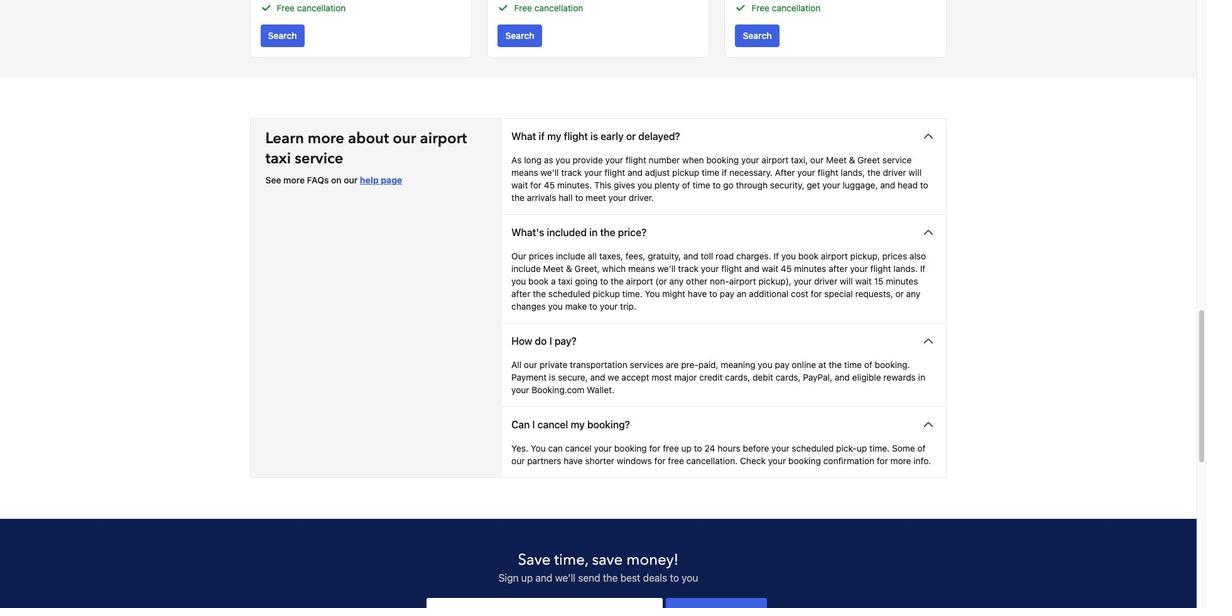 Task type: describe. For each thing, give the bounding box(es) containing it.
paypal,
[[804, 372, 833, 383]]

airport inside the learn more about our airport taxi service see more faqs on our help page
[[420, 128, 467, 149]]

major
[[675, 372, 697, 383]]

24
[[705, 443, 716, 454]]

if inside what if my flight is early or delayed? dropdown button
[[539, 131, 545, 142]]

fees,
[[626, 251, 646, 261]]

credit
[[700, 372, 723, 383]]

to left go
[[713, 180, 721, 190]]

1 horizontal spatial up
[[682, 443, 692, 454]]

we'll inside as long as you provide your flight number when booking your airport taxi, our meet & greet service means we'll track your flight and adjust pickup time if necessary. after your flight lands, the driver will wait for 45 minutes. this gives you plenty of time to go through security, get your luggage, and head to the arrivals hall to meet your driver.
[[541, 167, 559, 178]]

included
[[547, 227, 587, 238]]

an
[[737, 288, 747, 299]]

long
[[524, 154, 542, 165]]

your right check
[[769, 456, 787, 466]]

the inside "dropdown button"
[[601, 227, 616, 238]]

about
[[348, 128, 389, 149]]

scheduled inside yes. you can cancel your booking for free up to 24 hours before your scheduled pick-up time. some of our partners have shorter windows for free cancellation. check your booking confirmation for more info.
[[792, 443, 834, 454]]

before
[[743, 443, 770, 454]]

cancellation.
[[687, 456, 738, 466]]

to down minutes.
[[575, 192, 584, 203]]

some
[[893, 443, 916, 454]]

you left make
[[549, 301, 563, 312]]

windows
[[617, 456, 652, 466]]

2 cards, from the left
[[776, 372, 801, 383]]

and left toll
[[684, 251, 699, 261]]

what
[[512, 131, 536, 142]]

gives
[[614, 180, 636, 190]]

on
[[331, 175, 342, 185]]

driver.
[[629, 192, 654, 203]]

make
[[566, 301, 587, 312]]

15
[[875, 276, 884, 286]]

3 free cancellation from the left
[[752, 2, 821, 13]]

your inside all our private transportation services are pre-paid, meaning you pay online at the time of booking. payment is secure, and we accept most major credit cards, debit cards, paypal, and eligible rewards in your booking.com wallet.
[[512, 385, 530, 395]]

for up windows
[[650, 443, 661, 454]]

the inside all our private transportation services are pre-paid, meaning you pay online at the time of booking. payment is secure, and we accept most major credit cards, debit cards, paypal, and eligible rewards in your booking.com wallet.
[[829, 359, 842, 370]]

see
[[266, 175, 281, 185]]

0 horizontal spatial any
[[670, 276, 684, 286]]

cancellation for third the search button
[[772, 2, 821, 13]]

you inside save time, save money! sign up and we'll send the best deals to you
[[682, 572, 699, 584]]

also
[[910, 251, 927, 261]]

0 vertical spatial free
[[663, 443, 679, 454]]

yes. you can cancel your booking for free up to 24 hours before your scheduled pick-up time. some of our partners have shorter windows for free cancellation. check your booking confirmation for more info.
[[512, 443, 932, 466]]

what's included in the price? button
[[502, 215, 947, 250]]

are
[[666, 359, 679, 370]]

your up cost
[[794, 276, 812, 286]]

to right head
[[921, 180, 929, 190]]

road
[[716, 251, 734, 261]]

your left trip.
[[600, 301, 618, 312]]

our right on
[[344, 175, 358, 185]]

1 search from the left
[[268, 30, 297, 41]]

0 vertical spatial after
[[829, 263, 848, 274]]

1 horizontal spatial any
[[907, 288, 921, 299]]

non-
[[710, 276, 730, 286]]

security,
[[771, 180, 805, 190]]

2 vertical spatial booking
[[789, 456, 822, 466]]

time inside all our private transportation services are pre-paid, meaning you pay online at the time of booking. payment is secure, and we accept most major credit cards, debit cards, paypal, and eligible rewards in your booking.com wallet.
[[845, 359, 862, 370]]

you right as
[[556, 154, 571, 165]]

your up shorter
[[594, 443, 612, 454]]

our
[[512, 251, 527, 261]]

wallet.
[[587, 385, 615, 395]]

1 vertical spatial after
[[512, 288, 531, 299]]

driver inside as long as you provide your flight number when booking your airport taxi, our meet & greet service means we'll track your flight and adjust pickup time if necessary. after your flight lands, the driver will wait for 45 minutes. this gives you plenty of time to go through security, get your luggage, and head to the arrivals hall to meet your driver.
[[883, 167, 907, 178]]

services
[[630, 359, 664, 370]]

you inside our prices include all taxes, fees, gratuity, and toll road charges. if you book airport pickup, prices also include meet & greet, which means we'll track your flight and wait 45 minutes after your flight lands. if you book a taxi going to the airport (or any other non-airport pickup), your driver will wait 15 minutes after the scheduled pickup time. you might have to pay an additional cost for special requests, or any changes you make to your trip.
[[645, 288, 660, 299]]

toll
[[701, 251, 714, 261]]

can
[[548, 443, 563, 454]]

charges.
[[737, 251, 772, 261]]

as
[[544, 154, 554, 165]]

the up changes
[[533, 288, 546, 299]]

at
[[819, 359, 827, 370]]

3 free from the left
[[752, 2, 770, 13]]

3 search from the left
[[743, 30, 772, 41]]

how do i pay? element
[[502, 359, 947, 407]]

deals
[[643, 572, 668, 584]]

0 vertical spatial book
[[799, 251, 819, 261]]

1 vertical spatial free
[[668, 456, 684, 466]]

means inside as long as you provide your flight number when booking your airport taxi, our meet & greet service means we'll track your flight and adjust pickup time if necessary. after your flight lands, the driver will wait for 45 minutes. this gives you plenty of time to go through security, get your luggage, and head to the arrivals hall to meet your driver.
[[512, 167, 539, 178]]

or inside our prices include all taxes, fees, gratuity, and toll road charges. if you book airport pickup, prices also include meet & greet, which means we'll track your flight and wait 45 minutes after your flight lands. if you book a taxi going to the airport (or any other non-airport pickup), your driver will wait 15 minutes after the scheduled pickup time. you might have to pay an additional cost for special requests, or any changes you make to your trip.
[[896, 288, 904, 299]]

changes
[[512, 301, 546, 312]]

pickup),
[[759, 276, 792, 286]]

delayed?
[[639, 131, 681, 142]]

more inside yes. you can cancel your booking for free up to 24 hours before your scheduled pick-up time. some of our partners have shorter windows for free cancellation. check your booking confirmation for more info.
[[891, 456, 912, 466]]

what's included in the price?
[[512, 227, 647, 238]]

your right get
[[823, 180, 841, 190]]

1 horizontal spatial more
[[308, 128, 344, 149]]

best
[[621, 572, 641, 584]]

to inside yes. you can cancel your booking for free up to 24 hours before your scheduled pick-up time. some of our partners have shorter windows for free cancellation. check your booking confirmation for more info.
[[694, 443, 703, 454]]

what if my flight is early or delayed?
[[512, 131, 681, 142]]

0 vertical spatial if
[[774, 251, 780, 261]]

luggage,
[[843, 180, 878, 190]]

flight up the adjust
[[626, 154, 647, 165]]

meet inside our prices include all taxes, fees, gratuity, and toll road charges. if you book airport pickup, prices also include meet & greet, which means we'll track your flight and wait 45 minutes after your flight lands. if you book a taxi going to the airport (or any other non-airport pickup), your driver will wait 15 minutes after the scheduled pickup time. you might have to pay an additional cost for special requests, or any changes you make to your trip.
[[543, 263, 564, 274]]

cancellation for second the search button from right
[[535, 2, 584, 13]]

up inside save time, save money! sign up and we'll send the best deals to you
[[522, 572, 533, 584]]

my inside dropdown button
[[571, 419, 585, 430]]

this
[[595, 180, 612, 190]]

page
[[381, 175, 403, 185]]

is inside dropdown button
[[591, 131, 599, 142]]

and left head
[[881, 180, 896, 190]]

time. inside our prices include all taxes, fees, gratuity, and toll road charges. if you book airport pickup, prices also include meet & greet, which means we'll track your flight and wait 45 minutes after your flight lands. if you book a taxi going to the airport (or any other non-airport pickup), your driver will wait 15 minutes after the scheduled pickup time. you might have to pay an additional cost for special requests, or any changes you make to your trip.
[[623, 288, 643, 299]]

booking.
[[875, 359, 911, 370]]

hall
[[559, 192, 573, 203]]

track inside as long as you provide your flight number when booking your airport taxi, our meet & greet service means we'll track your flight and adjust pickup time if necessary. after your flight lands, the driver will wait for 45 minutes. this gives you plenty of time to go through security, get your luggage, and head to the arrivals hall to meet your driver.
[[562, 167, 582, 178]]

your right before
[[772, 443, 790, 454]]

can i cancel my booking? button
[[502, 407, 947, 442]]

to down "non-"
[[710, 288, 718, 299]]

for right windows
[[655, 456, 666, 466]]

all our private transportation services are pre-paid, meaning you pay online at the time of booking. payment is secure, and we accept most major credit cards, debit cards, paypal, and eligible rewards in your booking.com wallet.
[[512, 359, 926, 395]]

the down greet
[[868, 167, 881, 178]]

can i cancel my booking?
[[512, 419, 630, 430]]

and inside save time, save money! sign up and we'll send the best deals to you
[[536, 572, 553, 584]]

meet inside as long as you provide your flight number when booking your airport taxi, our meet & greet service means we'll track your flight and adjust pickup time if necessary. after your flight lands, the driver will wait for 45 minutes. this gives you plenty of time to go through security, get your luggage, and head to the arrivals hall to meet your driver.
[[827, 154, 847, 165]]

lands.
[[894, 263, 918, 274]]

your down provide
[[585, 167, 603, 178]]

faqs
[[307, 175, 329, 185]]

0 horizontal spatial i
[[533, 419, 535, 430]]

flight up gives
[[605, 167, 626, 178]]

1 vertical spatial wait
[[762, 263, 779, 274]]

pickup,
[[851, 251, 881, 261]]

booking.com
[[532, 385, 585, 395]]

most
[[652, 372, 672, 383]]

driver inside our prices include all taxes, fees, gratuity, and toll road charges. if you book airport pickup, prices also include meet & greet, which means we'll track your flight and wait 45 minutes after your flight lands. if you book a taxi going to the airport (or any other non-airport pickup), your driver will wait 15 minutes after the scheduled pickup time. you might have to pay an additional cost for special requests, or any changes you make to your trip.
[[815, 276, 838, 286]]

2 free cancellation from the left
[[514, 2, 584, 13]]

after
[[775, 167, 796, 178]]

adjust
[[646, 167, 670, 178]]

service inside as long as you provide your flight number when booking your airport taxi, our meet & greet service means we'll track your flight and adjust pickup time if necessary. after your flight lands, the driver will wait for 45 minutes. this gives you plenty of time to go through security, get your luggage, and head to the arrivals hall to meet your driver.
[[883, 154, 912, 165]]

means inside our prices include all taxes, fees, gratuity, and toll road charges. if you book airport pickup, prices also include meet & greet, which means we'll track your flight and wait 45 minutes after your flight lands. if you book a taxi going to the airport (or any other non-airport pickup), your driver will wait 15 minutes after the scheduled pickup time. you might have to pay an additional cost for special requests, or any changes you make to your trip.
[[629, 263, 655, 274]]

help
[[360, 175, 379, 185]]

cancel inside dropdown button
[[538, 419, 568, 430]]

shorter
[[586, 456, 615, 466]]

1 vertical spatial time
[[693, 180, 711, 190]]

you down our at the left of page
[[512, 276, 526, 286]]

0 vertical spatial i
[[550, 335, 552, 347]]

your down "early"
[[606, 154, 624, 165]]

requests,
[[856, 288, 894, 299]]

payment
[[512, 372, 547, 383]]

my inside dropdown button
[[548, 131, 562, 142]]

gratuity,
[[648, 251, 681, 261]]

rewards
[[884, 372, 916, 383]]

3 search button from the left
[[736, 24, 780, 47]]

taxes,
[[600, 251, 624, 261]]

for right confirmation
[[877, 456, 889, 466]]

send
[[579, 572, 601, 584]]

pay inside all our private transportation services are pre-paid, meaning you pay online at the time of booking. payment is secure, and we accept most major credit cards, debit cards, paypal, and eligible rewards in your booking.com wallet.
[[775, 359, 790, 370]]

you up the driver.
[[638, 180, 653, 190]]

how
[[512, 335, 533, 347]]

go
[[724, 180, 734, 190]]

sign
[[499, 572, 519, 584]]

2 prices from the left
[[883, 251, 908, 261]]

save
[[592, 550, 623, 571]]

through
[[736, 180, 768, 190]]

our inside yes. you can cancel your booking for free up to 24 hours before your scheduled pick-up time. some of our partners have shorter windows for free cancellation. check your booking confirmation for more info.
[[512, 456, 525, 466]]

you up 'pickup),'
[[782, 251, 797, 261]]

0 vertical spatial include
[[556, 251, 586, 261]]

provide
[[573, 154, 603, 165]]

1 prices from the left
[[529, 251, 554, 261]]

we
[[608, 372, 620, 383]]

1 vertical spatial include
[[512, 263, 541, 274]]



Task type: vqa. For each thing, say whether or not it's contained in the screenshot.
leftmost had
no



Task type: locate. For each thing, give the bounding box(es) containing it.
check
[[740, 456, 766, 466]]

1 horizontal spatial include
[[556, 251, 586, 261]]

booking?
[[588, 419, 630, 430]]

paid,
[[699, 359, 719, 370]]

1 horizontal spatial if
[[921, 263, 926, 274]]

1 horizontal spatial 45
[[781, 263, 792, 274]]

cancellation for first the search button from the left
[[297, 2, 346, 13]]

our down the yes.
[[512, 456, 525, 466]]

1 horizontal spatial pay
[[775, 359, 790, 370]]

of inside yes. you can cancel your booking for free up to 24 hours before your scheduled pick-up time. some of our partners have shorter windows for free cancellation. check your booking confirmation for more info.
[[918, 443, 926, 454]]

scheduled
[[549, 288, 591, 299], [792, 443, 834, 454]]

Your email address email field
[[427, 598, 663, 608]]

0 horizontal spatial time.
[[623, 288, 643, 299]]

taxi,
[[791, 154, 808, 165]]

1 vertical spatial time.
[[870, 443, 890, 454]]

0 horizontal spatial taxi
[[266, 148, 291, 169]]

0 vertical spatial will
[[909, 167, 922, 178]]

we'll inside save time, save money! sign up and we'll send the best deals to you
[[555, 572, 576, 584]]

cancellation
[[297, 2, 346, 13], [535, 2, 584, 13], [772, 2, 821, 13]]

for inside our prices include all taxes, fees, gratuity, and toll road charges. if you book airport pickup, prices also include meet & greet, which means we'll track your flight and wait 45 minutes after your flight lands. if you book a taxi going to the airport (or any other non-airport pickup), your driver will wait 15 minutes after the scheduled pickup time. you might have to pay an additional cost for special requests, or any changes you make to your trip.
[[811, 288, 823, 299]]

meaning
[[721, 359, 756, 370]]

what's included in the price? element
[[502, 250, 947, 323]]

wait inside as long as you provide your flight number when booking your airport taxi, our meet & greet service means we'll track your flight and adjust pickup time if necessary. after your flight lands, the driver will wait for 45 minutes. this gives you plenty of time to go through security, get your luggage, and head to the arrivals hall to meet your driver.
[[512, 180, 528, 190]]

which
[[602, 263, 626, 274]]

1 vertical spatial track
[[678, 263, 699, 274]]

45
[[544, 180, 555, 190], [781, 263, 792, 274]]

0 horizontal spatial prices
[[529, 251, 554, 261]]

1 horizontal spatial search
[[506, 30, 535, 41]]

0 vertical spatial time.
[[623, 288, 643, 299]]

0 horizontal spatial service
[[295, 148, 344, 169]]

1 horizontal spatial service
[[883, 154, 912, 165]]

0 vertical spatial or
[[627, 131, 636, 142]]

up up confirmation
[[857, 443, 868, 454]]

yes.
[[512, 443, 529, 454]]

prices right our at the left of page
[[529, 251, 554, 261]]

1 vertical spatial minutes
[[886, 276, 919, 286]]

2 free from the left
[[514, 2, 532, 13]]

the down save
[[603, 572, 618, 584]]

0 vertical spatial pay
[[720, 288, 735, 299]]

book
[[799, 251, 819, 261], [529, 276, 549, 286]]

wait up 'pickup),'
[[762, 263, 779, 274]]

and left eligible on the bottom right of the page
[[835, 372, 850, 383]]

1 horizontal spatial in
[[919, 372, 926, 383]]

2 horizontal spatial search
[[743, 30, 772, 41]]

more
[[308, 128, 344, 149], [284, 175, 305, 185], [891, 456, 912, 466]]

is inside all our private transportation services are pre-paid, meaning you pay online at the time of booking. payment is secure, and we accept most major credit cards, debit cards, paypal, and eligible rewards in your booking.com wallet.
[[549, 372, 556, 383]]

pickup inside as long as you provide your flight number when booking your airport taxi, our meet & greet service means we'll track your flight and adjust pickup time if necessary. after your flight lands, the driver will wait for 45 minutes. this gives you plenty of time to go through security, get your luggage, and head to the arrivals hall to meet your driver.
[[673, 167, 700, 178]]

1 free from the left
[[277, 2, 295, 13]]

1 vertical spatial we'll
[[658, 263, 676, 274]]

0 vertical spatial cancel
[[538, 419, 568, 430]]

free
[[663, 443, 679, 454], [668, 456, 684, 466]]

the down the which at the top of the page
[[611, 276, 624, 286]]

for right cost
[[811, 288, 823, 299]]

& left greet,
[[566, 263, 573, 274]]

is left "early"
[[591, 131, 599, 142]]

wait up arrivals
[[512, 180, 528, 190]]

1 vertical spatial will
[[840, 276, 853, 286]]

the left arrivals
[[512, 192, 525, 203]]

minutes down the lands.
[[886, 276, 919, 286]]

cards,
[[726, 372, 751, 383], [776, 372, 801, 383]]

1 horizontal spatial you
[[645, 288, 660, 299]]

learn
[[266, 128, 304, 149]]

is down private
[[549, 372, 556, 383]]

time.
[[623, 288, 643, 299], [870, 443, 890, 454]]

other
[[687, 276, 708, 286]]

meet up lands,
[[827, 154, 847, 165]]

the up taxes,
[[601, 227, 616, 238]]

pay?
[[555, 335, 577, 347]]

search button
[[261, 24, 305, 47], [498, 24, 542, 47], [736, 24, 780, 47]]

track up minutes.
[[562, 167, 582, 178]]

greet,
[[575, 263, 600, 274]]

i right can
[[533, 419, 535, 430]]

0 horizontal spatial free cancellation
[[277, 2, 346, 13]]

2 vertical spatial time
[[845, 359, 862, 370]]

confirmation
[[824, 456, 875, 466]]

our prices include all taxes, fees, gratuity, and toll road charges. if you book airport pickup, prices also include meet & greet, which means we'll track your flight and wait 45 minutes after your flight lands. if you book a taxi going to the airport (or any other non-airport pickup), your driver will wait 15 minutes after the scheduled pickup time. you might have to pay an additional cost for special requests, or any changes you make to your trip.
[[512, 251, 927, 312]]

include down our at the left of page
[[512, 263, 541, 274]]

all
[[512, 359, 522, 370]]

service inside the learn more about our airport taxi service see more faqs on our help page
[[295, 148, 344, 169]]

1 vertical spatial pickup
[[593, 288, 620, 299]]

our inside all our private transportation services are pre-paid, meaning you pay online at the time of booking. payment is secure, and we accept most major credit cards, debit cards, paypal, and eligible rewards in your booking.com wallet.
[[524, 359, 538, 370]]

0 horizontal spatial search button
[[261, 24, 305, 47]]

pick-
[[837, 443, 857, 454]]

early
[[601, 131, 624, 142]]

your up necessary.
[[742, 154, 760, 165]]

can i cancel my booking? element
[[502, 442, 947, 478]]

the inside save time, save money! sign up and we'll send the best deals to you
[[603, 572, 618, 584]]

0 vertical spatial more
[[308, 128, 344, 149]]

of right plenty
[[682, 180, 691, 190]]

a
[[551, 276, 556, 286]]

additional
[[749, 288, 789, 299]]

flight up get
[[818, 167, 839, 178]]

1 horizontal spatial pickup
[[673, 167, 700, 178]]

for
[[531, 180, 542, 190], [811, 288, 823, 299], [650, 443, 661, 454], [655, 456, 666, 466], [877, 456, 889, 466]]

free left cancellation. in the right bottom of the page
[[668, 456, 684, 466]]

0 horizontal spatial of
[[682, 180, 691, 190]]

2 horizontal spatial up
[[857, 443, 868, 454]]

save time, save money! sign up and we'll send the best deals to you
[[499, 550, 699, 584]]

prices
[[529, 251, 554, 261], [883, 251, 908, 261]]

flight down road
[[722, 263, 743, 274]]

& inside as long as you provide your flight number when booking your airport taxi, our meet & greet service means we'll track your flight and adjust pickup time if necessary. after your flight lands, the driver will wait for 45 minutes. this gives you plenty of time to go through security, get your luggage, and head to the arrivals hall to meet your driver.
[[850, 154, 856, 165]]

cancel up can on the left of the page
[[538, 419, 568, 430]]

1 horizontal spatial meet
[[827, 154, 847, 165]]

prices up the lands.
[[883, 251, 908, 261]]

1 vertical spatial you
[[531, 443, 546, 454]]

and down save
[[536, 572, 553, 584]]

will inside as long as you provide your flight number when booking your airport taxi, our meet & greet service means we'll track your flight and adjust pickup time if necessary. after your flight lands, the driver will wait for 45 minutes. this gives you plenty of time to go through security, get your luggage, and head to the arrivals hall to meet your driver.
[[909, 167, 922, 178]]

3 cancellation from the left
[[772, 2, 821, 13]]

info.
[[914, 456, 932, 466]]

to down the which at the top of the page
[[600, 276, 609, 286]]

1 vertical spatial driver
[[815, 276, 838, 286]]

1 horizontal spatial after
[[829, 263, 848, 274]]

0 horizontal spatial booking
[[615, 443, 647, 454]]

1 cancellation from the left
[[297, 2, 346, 13]]

our up payment
[[524, 359, 538, 370]]

cards, down meaning at the right bottom of the page
[[726, 372, 751, 383]]

0 horizontal spatial track
[[562, 167, 582, 178]]

cancel
[[538, 419, 568, 430], [566, 443, 592, 454]]

the
[[868, 167, 881, 178], [512, 192, 525, 203], [601, 227, 616, 238], [611, 276, 624, 286], [533, 288, 546, 299], [829, 359, 842, 370], [603, 572, 618, 584]]

any up might
[[670, 276, 684, 286]]

to left 24
[[694, 443, 703, 454]]

taxi right a
[[558, 276, 573, 286]]

45 inside our prices include all taxes, fees, gratuity, and toll road charges. if you book airport pickup, prices also include meet & greet, which means we'll track your flight and wait 45 minutes after your flight lands. if you book a taxi going to the airport (or any other non-airport pickup), your driver will wait 15 minutes after the scheduled pickup time. you might have to pay an additional cost for special requests, or any changes you make to your trip.
[[781, 263, 792, 274]]

1 vertical spatial pay
[[775, 359, 790, 370]]

0 horizontal spatial pay
[[720, 288, 735, 299]]

flight up provide
[[564, 131, 588, 142]]

online
[[792, 359, 817, 370]]

0 horizontal spatial you
[[531, 443, 546, 454]]

booking down what if my flight is early or delayed? dropdown button
[[707, 154, 739, 165]]

you
[[556, 154, 571, 165], [638, 180, 653, 190], [782, 251, 797, 261], [512, 276, 526, 286], [549, 301, 563, 312], [758, 359, 773, 370], [682, 572, 699, 584]]

flight
[[564, 131, 588, 142], [626, 154, 647, 165], [605, 167, 626, 178], [818, 167, 839, 178], [722, 263, 743, 274], [871, 263, 892, 274]]

45 up arrivals
[[544, 180, 555, 190]]

and up gives
[[628, 167, 643, 178]]

0 horizontal spatial cards,
[[726, 372, 751, 383]]

if inside as long as you provide your flight number when booking your airport taxi, our meet & greet service means we'll track your flight and adjust pickup time if necessary. after your flight lands, the driver will wait for 45 minutes. this gives you plenty of time to go through security, get your luggage, and head to the arrivals hall to meet your driver.
[[722, 167, 727, 178]]

meet up a
[[543, 263, 564, 274]]

0 vertical spatial taxi
[[266, 148, 291, 169]]

& up lands,
[[850, 154, 856, 165]]

0 horizontal spatial means
[[512, 167, 539, 178]]

if up go
[[722, 167, 727, 178]]

you inside yes. you can cancel your booking for free up to 24 hours before your scheduled pick-up time. some of our partners have shorter windows for free cancellation. check your booking confirmation for more info.
[[531, 443, 546, 454]]

flight inside dropdown button
[[564, 131, 588, 142]]

0 horizontal spatial driver
[[815, 276, 838, 286]]

1 vertical spatial scheduled
[[792, 443, 834, 454]]

our right about on the left of the page
[[393, 128, 416, 149]]

1 horizontal spatial book
[[799, 251, 819, 261]]

0 horizontal spatial my
[[548, 131, 562, 142]]

if
[[539, 131, 545, 142], [722, 167, 727, 178]]

your down toll
[[701, 263, 719, 274]]

means down long
[[512, 167, 539, 178]]

to inside save time, save money! sign up and we'll send the best deals to you
[[670, 572, 680, 584]]

as long as you provide your flight number when booking your airport taxi, our meet & greet service means we'll track your flight and adjust pickup time if necessary. after your flight lands, the driver will wait for 45 minutes. this gives you plenty of time to go through security, get your luggage, and head to the arrivals hall to meet your driver.
[[512, 154, 929, 203]]

we'll inside our prices include all taxes, fees, gratuity, and toll road charges. if you book airport pickup, prices also include meet & greet, which means we'll track your flight and wait 45 minutes after your flight lands. if you book a taxi going to the airport (or any other non-airport pickup), your driver will wait 15 minutes after the scheduled pickup time. you might have to pay an additional cost for special requests, or any changes you make to your trip.
[[658, 263, 676, 274]]

1 horizontal spatial booking
[[707, 154, 739, 165]]

wait left 15
[[856, 276, 872, 286]]

after up changes
[[512, 288, 531, 299]]

your down gives
[[609, 192, 627, 203]]

in inside "dropdown button"
[[590, 227, 598, 238]]

or inside dropdown button
[[627, 131, 636, 142]]

1 vertical spatial 45
[[781, 263, 792, 274]]

0 horizontal spatial include
[[512, 263, 541, 274]]

minutes.
[[558, 180, 592, 190]]

service up faqs
[[295, 148, 344, 169]]

cancel right can on the left of the page
[[566, 443, 592, 454]]

my
[[548, 131, 562, 142], [571, 419, 585, 430]]

how do i pay? button
[[502, 324, 947, 359]]

cost
[[791, 288, 809, 299]]

0 horizontal spatial in
[[590, 227, 598, 238]]

booking up windows
[[615, 443, 647, 454]]

do
[[535, 335, 547, 347]]

pay left an
[[720, 288, 735, 299]]

0 horizontal spatial more
[[284, 175, 305, 185]]

0 horizontal spatial search
[[268, 30, 297, 41]]

meet
[[827, 154, 847, 165], [543, 263, 564, 274]]

up right the sign
[[522, 572, 533, 584]]

booking inside as long as you provide your flight number when booking your airport taxi, our meet & greet service means we'll track your flight and adjust pickup time if necessary. after your flight lands, the driver will wait for 45 minutes. this gives you plenty of time to go through security, get your luggage, and head to the arrivals hall to meet your driver.
[[707, 154, 739, 165]]

greet
[[858, 154, 881, 165]]

2 vertical spatial more
[[891, 456, 912, 466]]

2 vertical spatial we'll
[[555, 572, 576, 584]]

scheduled inside our prices include all taxes, fees, gratuity, and toll road charges. if you book airport pickup, prices also include meet & greet, which means we'll track your flight and wait 45 minutes after your flight lands. if you book a taxi going to the airport (or any other non-airport pickup), your driver will wait 15 minutes after the scheduled pickup time. you might have to pay an additional cost for special requests, or any changes you make to your trip.
[[549, 288, 591, 299]]

our
[[393, 128, 416, 149], [811, 154, 824, 165], [344, 175, 358, 185], [524, 359, 538, 370], [512, 456, 525, 466]]

1 vertical spatial book
[[529, 276, 549, 286]]

airport inside as long as you provide your flight number when booking your airport taxi, our meet & greet service means we'll track your flight and adjust pickup time if necessary. after your flight lands, the driver will wait for 45 minutes. this gives you plenty of time to go through security, get your luggage, and head to the arrivals hall to meet your driver.
[[762, 154, 789, 165]]

get
[[807, 180, 821, 190]]

how do i pay?
[[512, 335, 577, 347]]

1 cards, from the left
[[726, 372, 751, 383]]

include
[[556, 251, 586, 261], [512, 263, 541, 274]]

we'll down gratuity,
[[658, 263, 676, 274]]

taxi inside the learn more about our airport taxi service see more faqs on our help page
[[266, 148, 291, 169]]

to right make
[[590, 301, 598, 312]]

2 search button from the left
[[498, 24, 542, 47]]

and down the charges.
[[745, 263, 760, 274]]

you up partners on the left bottom
[[531, 443, 546, 454]]

0 horizontal spatial up
[[522, 572, 533, 584]]

head
[[898, 180, 918, 190]]

time,
[[555, 550, 589, 571]]

1 vertical spatial if
[[921, 263, 926, 274]]

our inside as long as you provide your flight number when booking your airport taxi, our meet & greet service means we'll track your flight and adjust pickup time if necessary. after your flight lands, the driver will wait for 45 minutes. this gives you plenty of time to go through security, get your luggage, and head to the arrivals hall to meet your driver.
[[811, 154, 824, 165]]

2 vertical spatial wait
[[856, 276, 872, 286]]

1 horizontal spatial time.
[[870, 443, 890, 454]]

taxi up see
[[266, 148, 291, 169]]

0 horizontal spatial is
[[549, 372, 556, 383]]

1 vertical spatial of
[[865, 359, 873, 370]]

free
[[277, 2, 295, 13], [514, 2, 532, 13], [752, 2, 770, 13]]

2 horizontal spatial free cancellation
[[752, 2, 821, 13]]

1 free cancellation from the left
[[277, 2, 346, 13]]

0 horizontal spatial or
[[627, 131, 636, 142]]

2 horizontal spatial cancellation
[[772, 2, 821, 13]]

taxi inside our prices include all taxes, fees, gratuity, and toll road charges. if you book airport pickup, prices also include meet & greet, which means we'll track your flight and wait 45 minutes after your flight lands. if you book a taxi going to the airport (or any other non-airport pickup), your driver will wait 15 minutes after the scheduled pickup time. you might have to pay an additional cost for special requests, or any changes you make to your trip.
[[558, 276, 573, 286]]

you inside all our private transportation services are pre-paid, meaning you pay online at the time of booking. payment is secure, and we accept most major credit cards, debit cards, paypal, and eligible rewards in your booking.com wallet.
[[758, 359, 773, 370]]

time. left some
[[870, 443, 890, 454]]

transportation
[[570, 359, 628, 370]]

0 vertical spatial time
[[702, 167, 720, 178]]

have inside yes. you can cancel your booking for free up to 24 hours before your scheduled pick-up time. some of our partners have shorter windows for free cancellation. check your booking confirmation for more info.
[[564, 456, 583, 466]]

1 vertical spatial booking
[[615, 443, 647, 454]]

my up as
[[548, 131, 562, 142]]

partners
[[528, 456, 562, 466]]

might
[[663, 288, 686, 299]]

1 horizontal spatial i
[[550, 335, 552, 347]]

of inside as long as you provide your flight number when booking your airport taxi, our meet & greet service means we'll track your flight and adjust pickup time if necessary. after your flight lands, the driver will wait for 45 minutes. this gives you plenty of time to go through security, get your luggage, and head to the arrivals hall to meet your driver.
[[682, 180, 691, 190]]

trip.
[[621, 301, 637, 312]]

0 vertical spatial scheduled
[[549, 288, 591, 299]]

or right "early"
[[627, 131, 636, 142]]

hours
[[718, 443, 741, 454]]

up
[[682, 443, 692, 454], [857, 443, 868, 454], [522, 572, 533, 584]]

private
[[540, 359, 568, 370]]

after
[[829, 263, 848, 274], [512, 288, 531, 299]]

free left 24
[[663, 443, 679, 454]]

0 vertical spatial wait
[[512, 180, 528, 190]]

eligible
[[853, 372, 882, 383]]

more right learn on the left top
[[308, 128, 344, 149]]

minutes up cost
[[795, 263, 827, 274]]

1 vertical spatial more
[[284, 175, 305, 185]]

accept
[[622, 372, 650, 383]]

1 vertical spatial &
[[566, 263, 573, 274]]

you down (or
[[645, 288, 660, 299]]

time
[[702, 167, 720, 178], [693, 180, 711, 190], [845, 359, 862, 370]]

pickup down going
[[593, 288, 620, 299]]

pickup down when
[[673, 167, 700, 178]]

1 horizontal spatial taxi
[[558, 276, 573, 286]]

& inside our prices include all taxes, fees, gratuity, and toll road charges. if you book airport pickup, prices also include meet & greet, which means we'll track your flight and wait 45 minutes after your flight lands. if you book a taxi going to the airport (or any other non-airport pickup), your driver will wait 15 minutes after the scheduled pickup time. you might have to pay an additional cost for special requests, or any changes you make to your trip.
[[566, 263, 573, 274]]

45 inside as long as you provide your flight number when booking your airport taxi, our meet & greet service means we'll track your flight and adjust pickup time if necessary. after your flight lands, the driver will wait for 45 minutes. this gives you plenty of time to go through security, get your luggage, and head to the arrivals hall to meet your driver.
[[544, 180, 555, 190]]

time. inside yes. you can cancel your booking for free up to 24 hours before your scheduled pick-up time. some of our partners have shorter windows for free cancellation. check your booking confirmation for more info.
[[870, 443, 890, 454]]

0 vertical spatial any
[[670, 276, 684, 286]]

1 vertical spatial or
[[896, 288, 904, 299]]

scheduled left pick-
[[792, 443, 834, 454]]

debit
[[753, 372, 774, 383]]

1 horizontal spatial cards,
[[776, 372, 801, 383]]

0 vertical spatial you
[[645, 288, 660, 299]]

0 vertical spatial my
[[548, 131, 562, 142]]

time. up trip.
[[623, 288, 643, 299]]

2 cancellation from the left
[[535, 2, 584, 13]]

arrivals
[[527, 192, 557, 203]]

the right at
[[829, 359, 842, 370]]

0 horizontal spatial minutes
[[795, 263, 827, 274]]

scheduled up make
[[549, 288, 591, 299]]

pay left online
[[775, 359, 790, 370]]

in inside all our private transportation services are pre-paid, meaning you pay online at the time of booking. payment is secure, and we accept most major credit cards, debit cards, paypal, and eligible rewards in your booking.com wallet.
[[919, 372, 926, 383]]

service
[[295, 148, 344, 169], [883, 154, 912, 165]]

0 vertical spatial have
[[688, 288, 707, 299]]

if right the charges.
[[774, 251, 780, 261]]

0 horizontal spatial wait
[[512, 180, 528, 190]]

0 vertical spatial minutes
[[795, 263, 827, 274]]

up left 24
[[682, 443, 692, 454]]

will inside our prices include all taxes, fees, gratuity, and toll road charges. if you book airport pickup, prices also include meet & greet, which means we'll track your flight and wait 45 minutes after your flight lands. if you book a taxi going to the airport (or any other non-airport pickup), your driver will wait 15 minutes after the scheduled pickup time. you might have to pay an additional cost for special requests, or any changes you make to your trip.
[[840, 276, 853, 286]]

0 horizontal spatial book
[[529, 276, 549, 286]]

will up head
[[909, 167, 922, 178]]

2 horizontal spatial search button
[[736, 24, 780, 47]]

your down pickup, at the right of page
[[851, 263, 869, 274]]

your down taxi,
[[798, 167, 816, 178]]

(or
[[656, 276, 667, 286]]

or right requests,
[[896, 288, 904, 299]]

as
[[512, 154, 522, 165]]

taxi
[[266, 148, 291, 169], [558, 276, 573, 286]]

have inside our prices include all taxes, fees, gratuity, and toll road charges. if you book airport pickup, prices also include meet & greet, which means we'll track your flight and wait 45 minutes after your flight lands. if you book a taxi going to the airport (or any other non-airport pickup), your driver will wait 15 minutes after the scheduled pickup time. you might have to pay an additional cost for special requests, or any changes you make to your trip.
[[688, 288, 707, 299]]

flight up 15
[[871, 263, 892, 274]]

1 horizontal spatial free
[[514, 2, 532, 13]]

means down fees,
[[629, 263, 655, 274]]

0 vertical spatial in
[[590, 227, 598, 238]]

your down payment
[[512, 385, 530, 395]]

0 horizontal spatial scheduled
[[549, 288, 591, 299]]

more right see
[[284, 175, 305, 185]]

1 vertical spatial have
[[564, 456, 583, 466]]

can
[[512, 419, 530, 430]]

track inside our prices include all taxes, fees, gratuity, and toll road charges. if you book airport pickup, prices also include meet & greet, which means we'll track your flight and wait 45 minutes after your flight lands. if you book a taxi going to the airport (or any other non-airport pickup), your driver will wait 15 minutes after the scheduled pickup time. you might have to pay an additional cost for special requests, or any changes you make to your trip.
[[678, 263, 699, 274]]

1 horizontal spatial minutes
[[886, 276, 919, 286]]

of up info.
[[918, 443, 926, 454]]

2 horizontal spatial of
[[918, 443, 926, 454]]

cancel inside yes. you can cancel your booking for free up to 24 hours before your scheduled pick-up time. some of our partners have shorter windows for free cancellation. check your booking confirmation for more info.
[[566, 443, 592, 454]]

of inside all our private transportation services are pre-paid, meaning you pay online at the time of booking. payment is secure, and we accept most major credit cards, debit cards, paypal, and eligible rewards in your booking.com wallet.
[[865, 359, 873, 370]]

wait
[[512, 180, 528, 190], [762, 263, 779, 274], [856, 276, 872, 286]]

0 vertical spatial if
[[539, 131, 545, 142]]

for up arrivals
[[531, 180, 542, 190]]

2 search from the left
[[506, 30, 535, 41]]

going
[[575, 276, 598, 286]]

service up head
[[883, 154, 912, 165]]

pickup inside our prices include all taxes, fees, gratuity, and toll road charges. if you book airport pickup, prices also include meet & greet, which means we'll track your flight and wait 45 minutes after your flight lands. if you book a taxi going to the airport (or any other non-airport pickup), your driver will wait 15 minutes after the scheduled pickup time. you might have to pay an additional cost for special requests, or any changes you make to your trip.
[[593, 288, 620, 299]]

pay inside our prices include all taxes, fees, gratuity, and toll road charges. if you book airport pickup, prices also include meet & greet, which means we'll track your flight and wait 45 minutes after your flight lands. if you book a taxi going to the airport (or any other non-airport pickup), your driver will wait 15 minutes after the scheduled pickup time. you might have to pay an additional cost for special requests, or any changes you make to your trip.
[[720, 288, 735, 299]]

1 horizontal spatial of
[[865, 359, 873, 370]]

1 search button from the left
[[261, 24, 305, 47]]

0 vertical spatial track
[[562, 167, 582, 178]]

what if my flight is early or delayed? element
[[502, 154, 947, 214]]

help page link
[[360, 175, 403, 185]]

1 vertical spatial is
[[549, 372, 556, 383]]

for inside as long as you provide your flight number when booking your airport taxi, our meet & greet service means we'll track your flight and adjust pickup time if necessary. after your flight lands, the driver will wait for 45 minutes. this gives you plenty of time to go through security, get your luggage, and head to the arrivals hall to meet your driver.
[[531, 180, 542, 190]]

and down transportation
[[591, 372, 606, 383]]

all
[[588, 251, 597, 261]]



